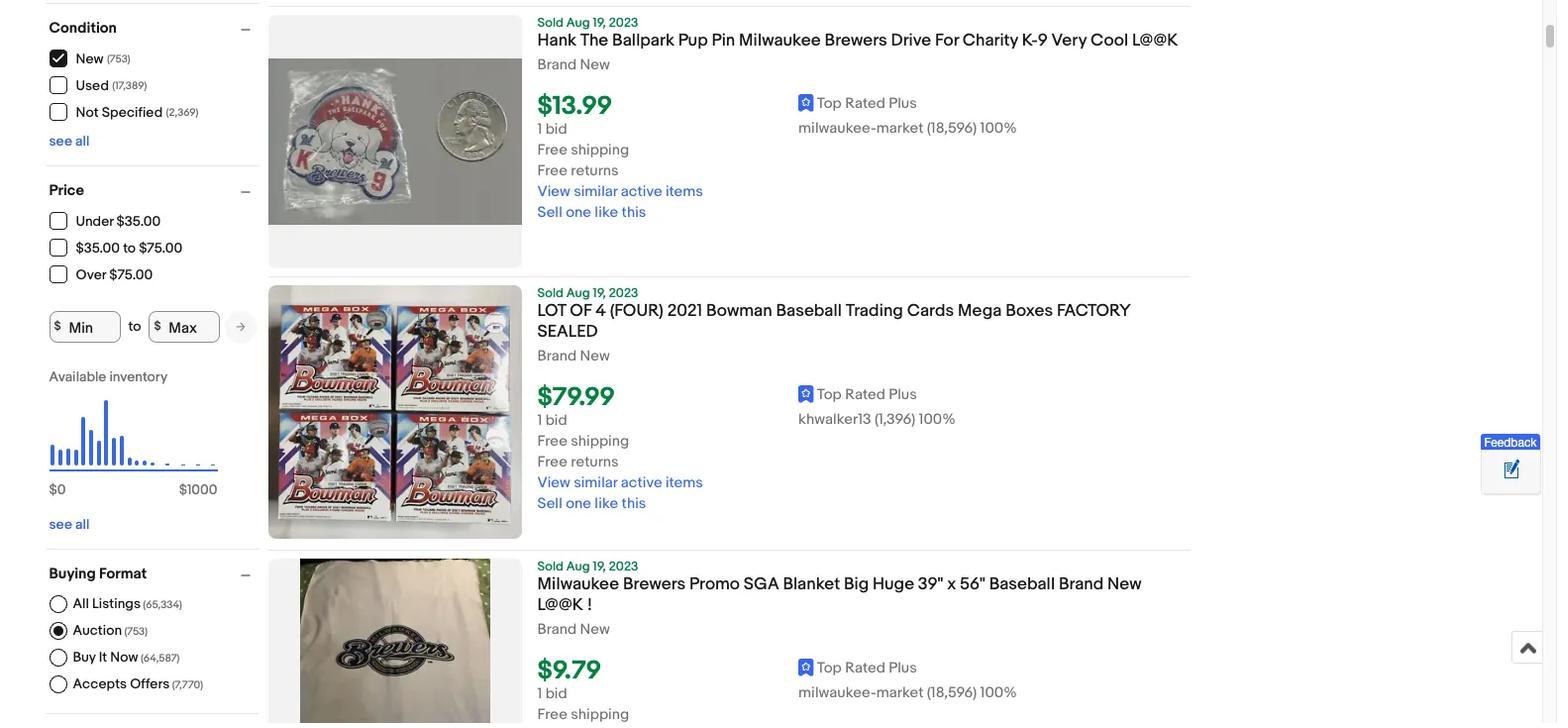 Task type: vqa. For each thing, say whether or not it's contained in the screenshot.
Sold to the middle
yes



Task type: locate. For each thing, give the bounding box(es) containing it.
2 2023 from the top
[[609, 285, 638, 301]]

3 19, from the top
[[593, 559, 606, 575]]

3 sold from the top
[[537, 559, 564, 575]]

1 sold from the top
[[537, 15, 564, 31]]

2 vertical spatial top rated plus
[[817, 659, 917, 678]]

1 top rated plus from the top
[[817, 94, 917, 113]]

(18,596)
[[927, 119, 977, 138], [927, 684, 977, 703]]

plus
[[889, 94, 917, 113], [889, 386, 917, 404], [889, 659, 917, 678]]

1 milwaukee- from the top
[[799, 119, 877, 138]]

$ 1000
[[179, 481, 217, 498]]

1 vertical spatial sell one like this link
[[537, 495, 646, 513]]

0 vertical spatial sold
[[537, 15, 564, 31]]

2 sold from the top
[[537, 285, 564, 301]]

see up price
[[49, 132, 72, 149]]

2 free from the top
[[537, 162, 568, 180]]

0 vertical spatial view
[[537, 182, 570, 201]]

brand inside "sold  aug 19, 2023 lot of 4 (four) 2021 bowman baseball trading cards mega boxes factory sealed brand new"
[[537, 347, 577, 366]]

buying format
[[49, 564, 147, 583]]

0 vertical spatial sell one like this link
[[537, 203, 646, 222]]

1 vertical spatial top rated plus
[[817, 386, 917, 404]]

1 active from the top
[[621, 182, 662, 201]]

3 2023 from the top
[[609, 559, 638, 575]]

sga
[[744, 575, 779, 595]]

2 market from the top
[[877, 684, 924, 703]]

1 similar from the top
[[574, 182, 618, 201]]

top rated plus for $13.99
[[817, 94, 917, 113]]

1 aug from the top
[[566, 15, 590, 31]]

baseball inside "sold  aug 19, 2023 milwaukee brewers promo sga blanket big huge 39" x 56" baseball brand new l@@k ! brand new"
[[989, 575, 1055, 595]]

1 see all button from the top
[[49, 132, 90, 149]]

(753) up the "buy it now (64,587)"
[[124, 625, 148, 638]]

2023 right 4
[[609, 285, 638, 301]]

graph of available inventory between $0 and $1000+ image
[[49, 368, 217, 508]]

1 vertical spatial view similar active items link
[[537, 474, 703, 493]]

1 vertical spatial returns
[[571, 453, 619, 472]]

0 horizontal spatial l@@k
[[537, 596, 583, 615]]

0 vertical spatial items
[[666, 182, 703, 201]]

2 see from the top
[[49, 516, 72, 533]]

1 vertical spatial all
[[75, 516, 90, 533]]

0 horizontal spatial baseball
[[776, 301, 842, 321]]

(753) inside new (753)
[[107, 53, 130, 65]]

promo
[[690, 575, 740, 595]]

top rated plus for $79.99
[[817, 386, 917, 404]]

see all for condition
[[49, 132, 90, 149]]

see all down the not at top
[[49, 132, 90, 149]]

l@@k inside "sold  aug 19, 2023 milwaukee brewers promo sga blanket big huge 39" x 56" baseball brand new l@@k ! brand new"
[[537, 596, 583, 615]]

one inside milwaukee-market (18,596) 100% free shipping free returns view similar active items sell one like this
[[566, 203, 591, 222]]

2 1 bid from the top
[[537, 411, 567, 430]]

1 vertical spatial 2023
[[609, 285, 638, 301]]

free
[[537, 141, 568, 160], [537, 162, 568, 180], [537, 432, 568, 451], [537, 453, 568, 472]]

plus up milwaukee-market (18,596) 100%
[[889, 659, 917, 678]]

rated for $9.79
[[845, 659, 886, 678]]

2 vertical spatial bid
[[546, 685, 567, 704]]

2023
[[609, 15, 638, 31], [609, 285, 638, 301], [609, 559, 638, 575]]

rated up (1,396)
[[845, 386, 886, 404]]

1 bid from the top
[[546, 120, 567, 139]]

2021
[[667, 301, 703, 321]]

milwaukee- inside milwaukee-market (18,596) 100% free shipping free returns view similar active items sell one like this
[[799, 119, 877, 138]]

1 top rated plus image from the top
[[799, 94, 814, 112]]

to left maximum value in $ text field
[[128, 318, 141, 335]]

aug inside "sold  aug 19, 2023 hank the ballpark pup pin milwaukee brewers drive for charity k-9 very cool l@@k brand new"
[[566, 15, 590, 31]]

2 1 from the top
[[537, 411, 542, 430]]

items inside milwaukee-market (18,596) 100% free shipping free returns view similar active items sell one like this
[[666, 182, 703, 201]]

2 vertical spatial 2023
[[609, 559, 638, 575]]

2 milwaukee- from the top
[[799, 684, 877, 703]]

top down "sold  aug 19, 2023 milwaukee brewers promo sga blanket big huge 39" x 56" baseball brand new l@@k ! brand new"
[[817, 659, 842, 678]]

returns inside milwaukee-market (18,596) 100% free shipping free returns view similar active items sell one like this
[[571, 162, 619, 180]]

39"
[[918, 575, 944, 595]]

$35.00 to $75.00 link
[[49, 238, 183, 257]]

1 vertical spatial like
[[595, 495, 618, 513]]

2023 inside "sold  aug 19, 2023 lot of 4 (four) 2021 bowman baseball trading cards mega boxes factory sealed brand new"
[[609, 285, 638, 301]]

$35.00 up $35.00 to $75.00
[[117, 213, 161, 230]]

buying format button
[[49, 564, 259, 583]]

top up khwalker13
[[817, 386, 842, 404]]

2023 inside "sold  aug 19, 2023 milwaukee brewers promo sga blanket big huge 39" x 56" baseball brand new l@@k ! brand new"
[[609, 559, 638, 575]]

2 vertical spatial rated
[[845, 659, 886, 678]]

1 all from the top
[[75, 132, 90, 149]]

aug inside "sold  aug 19, 2023 milwaukee brewers promo sga blanket big huge 39" x 56" baseball brand new l@@k ! brand new"
[[566, 559, 590, 575]]

100% inside milwaukee-market (18,596) 100% free shipping free returns view similar active items sell one like this
[[980, 119, 1017, 138]]

available
[[49, 368, 106, 385]]

2 all from the top
[[75, 516, 90, 533]]

see all button for price
[[49, 516, 90, 533]]

2 rated from the top
[[845, 386, 886, 404]]

returns inside khwalker13 (1,396) 100% free shipping free returns view similar active items sell one like this
[[571, 453, 619, 472]]

0 vertical spatial top rated plus
[[817, 94, 917, 113]]

1 19, from the top
[[593, 15, 606, 31]]

offers
[[130, 675, 170, 692]]

$ up buying format 'dropdown button'
[[179, 481, 187, 498]]

returns down $13.99
[[571, 162, 619, 180]]

active inside milwaukee-market (18,596) 100% free shipping free returns view similar active items sell one like this
[[621, 182, 662, 201]]

2 active from the top
[[621, 474, 662, 493]]

1 bid for $79.99
[[537, 411, 567, 430]]

market
[[877, 119, 924, 138], [877, 684, 924, 703]]

0 vertical spatial milwaukee-
[[799, 119, 877, 138]]

(65,334)
[[143, 598, 182, 611]]

items inside khwalker13 (1,396) 100% free shipping free returns view similar active items sell one like this
[[666, 474, 703, 493]]

0 vertical spatial (18,596)
[[927, 119, 977, 138]]

0 vertical spatial bid
[[546, 120, 567, 139]]

milwaukee
[[739, 31, 821, 51], [537, 575, 619, 595]]

aug left ballpark
[[566, 15, 590, 31]]

19, inside "sold  aug 19, 2023 lot of 4 (four) 2021 bowman baseball trading cards mega boxes factory sealed brand new"
[[593, 285, 606, 301]]

returns down $79.99
[[571, 453, 619, 472]]

market for milwaukee-market (18,596) 100% free shipping free returns view similar active items sell one like this
[[877, 119, 924, 138]]

view similar active items link down $13.99
[[537, 182, 703, 201]]

milwaukee up !
[[537, 575, 619, 595]]

one inside khwalker13 (1,396) 100% free shipping free returns view similar active items sell one like this
[[566, 495, 591, 513]]

1 plus from the top
[[889, 94, 917, 113]]

2 sell one like this link from the top
[[537, 495, 646, 513]]

2 returns from the top
[[571, 453, 619, 472]]

1 vertical spatial items
[[666, 474, 703, 493]]

(753) inside auction (753)
[[124, 625, 148, 638]]

0 vertical spatial l@@k
[[1132, 31, 1178, 51]]

1 vertical spatial to
[[128, 318, 141, 335]]

top rated plus down "sold  aug 19, 2023 hank the ballpark pup pin milwaukee brewers drive for charity k-9 very cool l@@k brand new"
[[817, 94, 917, 113]]

2023 inside "sold  aug 19, 2023 hank the ballpark pup pin milwaukee brewers drive for charity k-9 very cool l@@k brand new"
[[609, 15, 638, 31]]

format
[[99, 564, 147, 583]]

1 vertical spatial shipping
[[571, 432, 629, 451]]

1 vertical spatial rated
[[845, 386, 886, 404]]

0 horizontal spatial milwaukee
[[537, 575, 619, 595]]

$75.00 down $35.00 to $75.00
[[109, 267, 153, 283]]

2 19, from the top
[[593, 285, 606, 301]]

like
[[595, 203, 618, 222], [595, 495, 618, 513]]

1 vertical spatial view
[[537, 474, 570, 493]]

milwaukee- for milwaukee-market (18,596) 100%
[[799, 684, 877, 703]]

top rated plus image for $79.99
[[799, 385, 814, 403]]

to down the under $35.00
[[123, 240, 136, 257]]

2 see all from the top
[[49, 516, 90, 533]]

2 one from the top
[[566, 495, 591, 513]]

huge
[[873, 575, 914, 595]]

$35.00
[[117, 213, 161, 230], [76, 240, 120, 257]]

1 vertical spatial aug
[[566, 285, 590, 301]]

1 see all from the top
[[49, 132, 90, 149]]

1 vertical spatial sold
[[537, 285, 564, 301]]

Maximum Value in $ text field
[[149, 311, 220, 342]]

aug left 4
[[566, 285, 590, 301]]

view inside khwalker13 (1,396) 100% free shipping free returns view similar active items sell one like this
[[537, 474, 570, 493]]

top rated plus up milwaukee-market (18,596) 100%
[[817, 659, 917, 678]]

1 vertical spatial baseball
[[989, 575, 1055, 595]]

see for condition
[[49, 132, 72, 149]]

top
[[817, 94, 842, 113], [817, 386, 842, 404], [817, 659, 842, 678]]

2 vertical spatial top
[[817, 659, 842, 678]]

brand
[[537, 55, 577, 74], [537, 347, 577, 366], [1059, 575, 1104, 595], [537, 620, 577, 639]]

2 view similar active items link from the top
[[537, 474, 703, 493]]

1 vertical spatial market
[[877, 684, 924, 703]]

1 shipping from the top
[[571, 141, 629, 160]]

2 vertical spatial 100%
[[980, 684, 1017, 703]]

view similar active items link down $79.99
[[537, 474, 703, 493]]

2 top rated plus from the top
[[817, 386, 917, 404]]

brewers left drive
[[825, 31, 887, 51]]

top down "sold  aug 19, 2023 hank the ballpark pup pin milwaukee brewers drive for charity k-9 very cool l@@k brand new"
[[817, 94, 842, 113]]

2 vertical spatial plus
[[889, 659, 917, 678]]

 (64,587) Items text field
[[138, 651, 180, 664]]

khwalker13
[[799, 410, 871, 429]]

1 items from the top
[[666, 182, 703, 201]]

3 top rated plus from the top
[[817, 659, 917, 678]]

1 horizontal spatial baseball
[[989, 575, 1055, 595]]

hank
[[537, 31, 577, 51]]

1 vertical spatial top
[[817, 386, 842, 404]]

1 vertical spatial $35.00
[[76, 240, 120, 257]]

similar down $13.99
[[574, 182, 618, 201]]

hank the ballpark pup pin milwaukee brewers drive for charity k-9 very cool l@@k link
[[537, 31, 1190, 56]]

see all button for condition
[[49, 132, 90, 149]]

$75.00 inside 'link'
[[109, 267, 153, 283]]

bid
[[546, 120, 567, 139], [546, 411, 567, 430], [546, 685, 567, 704]]

2 shipping from the top
[[571, 432, 629, 451]]

see all button
[[49, 132, 90, 149], [49, 516, 90, 533]]

1 view from the top
[[537, 182, 570, 201]]

view
[[537, 182, 570, 201], [537, 474, 570, 493]]

1 vertical spatial (753)
[[124, 625, 148, 638]]

(18,596) for milwaukee-market (18,596) 100%
[[927, 684, 977, 703]]

sold inside "sold  aug 19, 2023 lot of 4 (four) 2021 bowman baseball trading cards mega boxes factory sealed brand new"
[[537, 285, 564, 301]]

0 vertical spatial this
[[622, 203, 646, 222]]

milwaukee-
[[799, 119, 877, 138], [799, 684, 877, 703]]

2023 for $13.99
[[609, 15, 638, 31]]

2 aug from the top
[[566, 285, 590, 301]]

0 vertical spatial aug
[[566, 15, 590, 31]]

0 vertical spatial sell
[[537, 203, 563, 222]]

0 vertical spatial top
[[817, 94, 842, 113]]

aug up !
[[566, 559, 590, 575]]

sold for $79.99
[[537, 285, 564, 301]]

2 vertical spatial 19,
[[593, 559, 606, 575]]

0 vertical spatial baseball
[[776, 301, 842, 321]]

19, inside "sold  aug 19, 2023 milwaukee brewers promo sga blanket big huge 39" x 56" baseball brand new l@@k ! brand new"
[[593, 559, 606, 575]]

$75.00 down the under $35.00
[[139, 240, 182, 257]]

0 vertical spatial similar
[[574, 182, 618, 201]]

0 horizontal spatial brewers
[[623, 575, 686, 595]]

(753) up "used (17,389)"
[[107, 53, 130, 65]]

3 top rated plus image from the top
[[799, 659, 814, 676]]

sold inside "sold  aug 19, 2023 hank the ballpark pup pin milwaukee brewers drive for charity k-9 very cool l@@k brand new"
[[537, 15, 564, 31]]

1 this from the top
[[622, 203, 646, 222]]

2 vertical spatial 1 bid
[[537, 685, 567, 704]]

similar
[[574, 182, 618, 201], [574, 474, 618, 493]]

1 bid for $13.99
[[537, 120, 567, 139]]

see down 0
[[49, 516, 72, 533]]

1 vertical spatial l@@k
[[537, 596, 583, 615]]

l@@k right cool
[[1132, 31, 1178, 51]]

0 vertical spatial 100%
[[980, 119, 1017, 138]]

3 top from the top
[[817, 659, 842, 678]]

l@@k left !
[[537, 596, 583, 615]]

1 vertical spatial plus
[[889, 386, 917, 404]]

aug
[[566, 15, 590, 31], [566, 285, 590, 301], [566, 559, 590, 575]]

view similar active items link
[[537, 182, 703, 201], [537, 474, 703, 493]]

sold  aug 19, 2023 lot of 4 (four) 2021 bowman baseball trading cards mega boxes factory sealed brand new
[[537, 285, 1131, 366]]

bid for $13.99
[[546, 120, 567, 139]]

0 vertical spatial rated
[[845, 94, 886, 113]]

4 free from the top
[[537, 453, 568, 472]]

0 vertical spatial 1 bid
[[537, 120, 567, 139]]

0 vertical spatial market
[[877, 119, 924, 138]]

0 vertical spatial top rated plus image
[[799, 94, 814, 112]]

3 bid from the top
[[546, 685, 567, 704]]

2 vertical spatial 1
[[537, 685, 542, 704]]

sold  aug 19, 2023 hank the ballpark pup pin milwaukee brewers drive for charity k-9 very cool l@@k brand new
[[537, 15, 1178, 74]]

similar down $79.99
[[574, 474, 618, 493]]

returns
[[571, 162, 619, 180], [571, 453, 619, 472]]

1 vertical spatial similar
[[574, 474, 618, 493]]

1 top from the top
[[817, 94, 842, 113]]

brewers inside "sold  aug 19, 2023 hank the ballpark pup pin milwaukee brewers drive for charity k-9 very cool l@@k brand new"
[[825, 31, 887, 51]]

2 plus from the top
[[889, 386, 917, 404]]

0 vertical spatial see all button
[[49, 132, 90, 149]]

one
[[566, 203, 591, 222], [566, 495, 591, 513]]

sell inside khwalker13 (1,396) 100% free shipping free returns view similar active items sell one like this
[[537, 495, 563, 513]]

auction (753)
[[73, 622, 148, 639]]

100% inside khwalker13 (1,396) 100% free shipping free returns view similar active items sell one like this
[[919, 410, 956, 429]]

2 top from the top
[[817, 386, 842, 404]]

1000
[[187, 481, 217, 498]]

3 1 from the top
[[537, 685, 542, 704]]

top rated plus image for $9.79
[[799, 659, 814, 676]]

2 items from the top
[[666, 474, 703, 493]]

brewers
[[825, 31, 887, 51], [623, 575, 686, 595]]

accepts
[[73, 675, 127, 692]]

1 vertical spatial (18,596)
[[927, 684, 977, 703]]

milwaukee- down "sold  aug 19, 2023 milwaukee brewers promo sga blanket big huge 39" x 56" baseball brand new l@@k ! brand new"
[[799, 684, 877, 703]]

1 see from the top
[[49, 132, 72, 149]]

brewers left the promo
[[623, 575, 686, 595]]

0 vertical spatial milwaukee
[[739, 31, 821, 51]]

all
[[75, 132, 90, 149], [75, 516, 90, 533]]

1 horizontal spatial milwaukee
[[739, 31, 821, 51]]

0 vertical spatial see
[[49, 132, 72, 149]]

top rated plus image up milwaukee-market (18,596) 100% free shipping free returns view similar active items sell one like this
[[799, 94, 814, 112]]

this inside khwalker13 (1,396) 100% free shipping free returns view similar active items sell one like this
[[622, 495, 646, 513]]

2 vertical spatial top rated plus image
[[799, 659, 814, 676]]

top rated plus up (1,396)
[[817, 386, 917, 404]]

listings
[[92, 595, 141, 612]]

rated for $13.99
[[845, 94, 886, 113]]

similar inside khwalker13 (1,396) 100% free shipping free returns view similar active items sell one like this
[[574, 474, 618, 493]]

view down $79.99
[[537, 474, 570, 493]]

milwaukee inside "sold  aug 19, 2023 milwaukee brewers promo sga blanket big huge 39" x 56" baseball brand new l@@k ! brand new"
[[537, 575, 619, 595]]

view similar active items link for $79.99
[[537, 474, 703, 493]]

1 vertical spatial active
[[621, 474, 662, 493]]

0 vertical spatial like
[[595, 203, 618, 222]]

1 1 bid from the top
[[537, 120, 567, 139]]

0 vertical spatial view similar active items link
[[537, 182, 703, 201]]

1 rated from the top
[[845, 94, 886, 113]]

1 vertical spatial sell
[[537, 495, 563, 513]]

rated up milwaukee-market (18,596) 100%
[[845, 659, 886, 678]]

big
[[844, 575, 869, 595]]

all down the not at top
[[75, 132, 90, 149]]

all up 'buying'
[[75, 516, 90, 533]]

similar inside milwaukee-market (18,596) 100% free shipping free returns view similar active items sell one like this
[[574, 182, 618, 201]]

(753) for auction
[[124, 625, 148, 638]]

19,
[[593, 15, 606, 31], [593, 285, 606, 301], [593, 559, 606, 575]]

top for $79.99
[[817, 386, 842, 404]]

19, for $79.99
[[593, 285, 606, 301]]

bid for $9.79
[[546, 685, 567, 704]]

not
[[76, 104, 99, 121]]

new
[[76, 51, 104, 67], [580, 55, 610, 74], [580, 347, 610, 366], [1108, 575, 1142, 595], [580, 620, 610, 639]]

1 vertical spatial milwaukee-
[[799, 684, 877, 703]]

see all button down 0
[[49, 516, 90, 533]]

auction
[[73, 622, 122, 639]]

$
[[54, 319, 61, 334], [154, 319, 161, 334], [49, 481, 57, 498], [179, 481, 187, 498]]

1 vertical spatial this
[[622, 495, 646, 513]]

1 1 from the top
[[537, 120, 542, 139]]

19, inside "sold  aug 19, 2023 hank the ballpark pup pin milwaukee brewers drive for charity k-9 very cool l@@k brand new"
[[593, 15, 606, 31]]

1 vertical spatial 100%
[[919, 410, 956, 429]]

0 vertical spatial returns
[[571, 162, 619, 180]]

$35.00 up over $75.00 'link'
[[76, 240, 120, 257]]

aug for $9.79
[[566, 559, 590, 575]]

0 vertical spatial active
[[621, 182, 662, 201]]

1 sell one like this link from the top
[[537, 203, 646, 222]]

2023 right the
[[609, 15, 638, 31]]

rated down "sold  aug 19, 2023 hank the ballpark pup pin milwaukee brewers drive for charity k-9 very cool l@@k brand new"
[[845, 94, 886, 113]]

(17,389)
[[112, 79, 147, 92]]

1 vertical spatial see all
[[49, 516, 90, 533]]

shipping down $79.99
[[571, 432, 629, 451]]

sold for $13.99
[[537, 15, 564, 31]]

1 (18,596) from the top
[[927, 119, 977, 138]]

0 vertical spatial see all
[[49, 132, 90, 149]]

plus up (1,396)
[[889, 386, 917, 404]]

0 vertical spatial (753)
[[107, 53, 130, 65]]

1 view similar active items link from the top
[[537, 182, 703, 201]]

Minimum Value in $ text field
[[49, 311, 120, 342]]

sold
[[537, 15, 564, 31], [537, 285, 564, 301], [537, 559, 564, 575]]

market inside milwaukee-market (18,596) 100% free shipping free returns view similar active items sell one like this
[[877, 119, 924, 138]]

1 vertical spatial $75.00
[[109, 267, 153, 283]]

shipping down $13.99
[[571, 141, 629, 160]]

0 vertical spatial one
[[566, 203, 591, 222]]

$13.99
[[537, 91, 612, 122]]

view down $13.99
[[537, 182, 570, 201]]

1 sell from the top
[[537, 203, 563, 222]]

milwaukee right pin
[[739, 31, 821, 51]]

sold inside "sold  aug 19, 2023 milwaukee brewers promo sga blanket big huge 39" x 56" baseball brand new l@@k ! brand new"
[[537, 559, 564, 575]]

1 vertical spatial brewers
[[623, 575, 686, 595]]

1 vertical spatial see all button
[[49, 516, 90, 533]]

2 similar from the top
[[574, 474, 618, 493]]

price
[[49, 181, 84, 200]]

all for price
[[75, 516, 90, 533]]

view inside milwaukee-market (18,596) 100% free shipping free returns view similar active items sell one like this
[[537, 182, 570, 201]]

0 vertical spatial shipping
[[571, 141, 629, 160]]

see all down 0
[[49, 516, 90, 533]]

hank the ballpark pup pin milwaukee brewers drive for charity k-9 very cool l@@k image
[[268, 59, 522, 225]]

 (7,770) Items text field
[[170, 678, 203, 691]]

1 horizontal spatial l@@k
[[1132, 31, 1178, 51]]

1 market from the top
[[877, 119, 924, 138]]

3 1 bid from the top
[[537, 685, 567, 704]]

sell
[[537, 203, 563, 222], [537, 495, 563, 513]]

1 like from the top
[[595, 203, 618, 222]]

plus for $13.99
[[889, 94, 917, 113]]

2 this from the top
[[622, 495, 646, 513]]

0 vertical spatial 2023
[[609, 15, 638, 31]]

top rated plus image down "sold  aug 19, 2023 milwaukee brewers promo sga blanket big huge 39" x 56" baseball brand new l@@k ! brand new"
[[799, 659, 814, 676]]

2 see all button from the top
[[49, 516, 90, 533]]

new (753)
[[76, 51, 130, 67]]

1 vertical spatial 1 bid
[[537, 411, 567, 430]]

1 2023 from the top
[[609, 15, 638, 31]]

items
[[666, 182, 703, 201], [666, 474, 703, 493]]

sell one like this link
[[537, 203, 646, 222], [537, 495, 646, 513]]

0 vertical spatial brewers
[[825, 31, 887, 51]]

3 rated from the top
[[845, 659, 886, 678]]

2 vertical spatial sold
[[537, 559, 564, 575]]

1 one from the top
[[566, 203, 591, 222]]

baseball
[[776, 301, 842, 321], [989, 575, 1055, 595]]

0 vertical spatial 19,
[[593, 15, 606, 31]]

1 vertical spatial one
[[566, 495, 591, 513]]

1 horizontal spatial brewers
[[825, 31, 887, 51]]

1 vertical spatial milwaukee
[[537, 575, 619, 595]]

milwaukee- down "sold  aug 19, 2023 hank the ballpark pup pin milwaukee brewers drive for charity k-9 very cool l@@k brand new"
[[799, 119, 877, 138]]

see
[[49, 132, 72, 149], [49, 516, 72, 533]]

1 vertical spatial bid
[[546, 411, 567, 430]]

1
[[537, 120, 542, 139], [537, 411, 542, 430], [537, 685, 542, 704]]

0 vertical spatial 1
[[537, 120, 542, 139]]

2 like from the top
[[595, 495, 618, 513]]

see for price
[[49, 516, 72, 533]]

2023 left the promo
[[609, 559, 638, 575]]

3 plus from the top
[[889, 659, 917, 678]]

plus down drive
[[889, 94, 917, 113]]

baseball left trading
[[776, 301, 842, 321]]

2 vertical spatial aug
[[566, 559, 590, 575]]

top rated plus image up khwalker13
[[799, 385, 814, 403]]

0 vertical spatial plus
[[889, 94, 917, 113]]

2 view from the top
[[537, 474, 570, 493]]

top rated plus image
[[799, 94, 814, 112], [799, 385, 814, 403], [799, 659, 814, 676]]

baseball right 56" in the right bottom of the page
[[989, 575, 1055, 595]]

3 aug from the top
[[566, 559, 590, 575]]

(18,596) inside milwaukee-market (18,596) 100% free shipping free returns view similar active items sell one like this
[[927, 119, 977, 138]]

see all button down the not at top
[[49, 132, 90, 149]]

9
[[1038, 31, 1048, 51]]

1 returns from the top
[[571, 162, 619, 180]]

ballpark
[[612, 31, 675, 51]]

aug inside "sold  aug 19, 2023 lot of 4 (four) 2021 bowman baseball trading cards mega boxes factory sealed brand new"
[[566, 285, 590, 301]]

top rated plus
[[817, 94, 917, 113], [817, 386, 917, 404], [817, 659, 917, 678]]

2 top rated plus image from the top
[[799, 385, 814, 403]]

shipping
[[571, 141, 629, 160], [571, 432, 629, 451]]

very
[[1052, 31, 1087, 51]]

$ 0
[[49, 481, 66, 498]]

1 vertical spatial 1
[[537, 411, 542, 430]]

2 (18,596) from the top
[[927, 684, 977, 703]]

1 vertical spatial top rated plus image
[[799, 385, 814, 403]]

0 vertical spatial all
[[75, 132, 90, 149]]

boxes
[[1006, 301, 1053, 321]]

2 bid from the top
[[546, 411, 567, 430]]

1 vertical spatial 19,
[[593, 285, 606, 301]]

2 sell from the top
[[537, 495, 563, 513]]



Task type: describe. For each thing, give the bounding box(es) containing it.
pup
[[678, 31, 708, 51]]

milwaukee inside "sold  aug 19, 2023 hank the ballpark pup pin milwaukee brewers drive for charity k-9 very cool l@@k brand new"
[[739, 31, 821, 51]]

baseball inside "sold  aug 19, 2023 lot of 4 (four) 2021 bowman baseball trading cards mega boxes factory sealed brand new"
[[776, 301, 842, 321]]

under
[[76, 213, 113, 230]]

$35.00 to $75.00
[[76, 240, 182, 257]]

k-
[[1022, 31, 1038, 51]]

feedback
[[1485, 436, 1537, 450]]

bowman
[[706, 301, 772, 321]]

$ up available
[[54, 319, 61, 334]]

brewers inside "sold  aug 19, 2023 milwaukee brewers promo sga blanket big huge 39" x 56" baseball brand new l@@k ! brand new"
[[623, 575, 686, 595]]

pin
[[712, 31, 735, 51]]

(18,596) for milwaukee-market (18,596) 100% free shipping free returns view similar active items sell one like this
[[927, 119, 977, 138]]

inventory
[[109, 368, 168, 385]]

top rated plus for $9.79
[[817, 659, 917, 678]]

$ up "inventory"
[[154, 319, 161, 334]]

used (17,389)
[[76, 77, 147, 94]]

market for milwaukee-market (18,596) 100%
[[877, 684, 924, 703]]

this inside milwaukee-market (18,596) 100% free shipping free returns view similar active items sell one like this
[[622, 203, 646, 222]]

milwaukee brewers promo sga blanket big huge 39" x 56" baseball brand new l@@k ! image
[[300, 559, 490, 723]]

3 free from the top
[[537, 432, 568, 451]]

1 for $13.99
[[537, 120, 542, 139]]

cool
[[1091, 31, 1128, 51]]

condition button
[[49, 18, 259, 37]]

all listings (65,334)
[[73, 595, 182, 612]]

$9.79
[[537, 656, 602, 687]]

1 for $9.79
[[537, 685, 542, 704]]

cards
[[907, 301, 954, 321]]

factory
[[1057, 301, 1131, 321]]

0
[[57, 481, 66, 498]]

19, for $9.79
[[593, 559, 606, 575]]

shipping inside khwalker13 (1,396) 100% free shipping free returns view similar active items sell one like this
[[571, 432, 629, 451]]

(four)
[[610, 301, 664, 321]]

0 vertical spatial $75.00
[[139, 240, 182, 257]]

buying
[[49, 564, 96, 583]]

of
[[570, 301, 592, 321]]

(753) for new
[[107, 53, 130, 65]]

sold for $9.79
[[537, 559, 564, 575]]

top rated plus image for $13.99
[[799, 94, 814, 112]]

 (65,334) Items text field
[[141, 598, 182, 611]]

(64,587)
[[141, 651, 180, 664]]

sell one like this link for $79.99
[[537, 495, 646, 513]]

rated for $79.99
[[845, 386, 886, 404]]

 (753) Items text field
[[122, 625, 148, 638]]

new inside "sold  aug 19, 2023 hank the ballpark pup pin milwaukee brewers drive for charity k-9 very cool l@@k brand new"
[[580, 55, 610, 74]]

now
[[110, 648, 138, 665]]

for
[[935, 31, 959, 51]]

(2,369)
[[166, 106, 199, 119]]

sold  aug 19, 2023 milwaukee brewers promo sga blanket big huge 39" x 56" baseball brand new l@@k ! brand new
[[537, 559, 1142, 639]]

0 vertical spatial $35.00
[[117, 213, 161, 230]]

over
[[76, 267, 106, 283]]

over $75.00
[[76, 267, 153, 283]]

buy
[[73, 648, 96, 665]]

sealed
[[537, 322, 598, 342]]

100% for milwaukee-market (18,596) 100%
[[980, 684, 1017, 703]]

milwaukee brewers promo sga blanket big huge 39" x 56" baseball brand new l@@k ! link
[[537, 575, 1190, 621]]

100% for milwaukee-market (18,596) 100% free shipping free returns view similar active items sell one like this
[[980, 119, 1017, 138]]

(7,770)
[[172, 678, 203, 691]]

all
[[73, 595, 89, 612]]

aug for $79.99
[[566, 285, 590, 301]]

top for $13.99
[[817, 94, 842, 113]]

(1,396)
[[875, 410, 916, 429]]

brand inside "sold  aug 19, 2023 hank the ballpark pup pin milwaukee brewers drive for charity k-9 very cool l@@k brand new"
[[537, 55, 577, 74]]

buy it now (64,587)
[[73, 648, 180, 665]]

$ up 'buying'
[[49, 481, 57, 498]]

see all for price
[[49, 516, 90, 533]]

lot of 4 (four) 2021 bowman baseball trading cards mega boxes factory sealed image
[[268, 285, 522, 539]]

x
[[947, 575, 956, 595]]

under $35.00 link
[[49, 212, 162, 230]]

view similar active items link for $13.99
[[537, 182, 703, 201]]

trading
[[846, 301, 903, 321]]

plus for $9.79
[[889, 659, 917, 678]]

not specified (2,369)
[[76, 104, 199, 121]]

under $35.00
[[76, 213, 161, 230]]

like inside khwalker13 (1,396) 100% free shipping free returns view similar active items sell one like this
[[595, 495, 618, 513]]

plus for $79.99
[[889, 386, 917, 404]]

aug for $13.99
[[566, 15, 590, 31]]

milwaukee- for milwaukee-market (18,596) 100% free shipping free returns view similar active items sell one like this
[[799, 119, 877, 138]]

shipping inside milwaukee-market (18,596) 100% free shipping free returns view similar active items sell one like this
[[571, 141, 629, 160]]

sell one like this link for $13.99
[[537, 203, 646, 222]]

2023 for $79.99
[[609, 285, 638, 301]]

over $75.00 link
[[49, 265, 154, 283]]

charity
[[963, 31, 1018, 51]]

specified
[[102, 104, 163, 121]]

sell inside milwaukee-market (18,596) 100% free shipping free returns view similar active items sell one like this
[[537, 203, 563, 222]]

1 free from the top
[[537, 141, 568, 160]]

drive
[[891, 31, 931, 51]]

all for condition
[[75, 132, 90, 149]]

1 bid for $9.79
[[537, 685, 567, 704]]

l@@k inside "sold  aug 19, 2023 hank the ballpark pup pin milwaukee brewers drive for charity k-9 very cool l@@k brand new"
[[1132, 31, 1178, 51]]

accepts offers (7,770)
[[73, 675, 203, 692]]

bid for $79.99
[[546, 411, 567, 430]]

mega
[[958, 301, 1002, 321]]

available inventory
[[49, 368, 168, 385]]

milwaukee-market (18,596) 100% free shipping free returns view similar active items sell one like this
[[537, 119, 1017, 222]]

used
[[76, 77, 109, 94]]

1 for $79.99
[[537, 411, 542, 430]]

new inside "sold  aug 19, 2023 lot of 4 (four) 2021 bowman baseball trading cards mega boxes factory sealed brand new"
[[580, 347, 610, 366]]

$79.99
[[537, 383, 615, 413]]

blanket
[[783, 575, 840, 595]]

price button
[[49, 181, 259, 200]]

condition
[[49, 18, 117, 37]]

like inside milwaukee-market (18,596) 100% free shipping free returns view similar active items sell one like this
[[595, 203, 618, 222]]

lot
[[537, 301, 566, 321]]

lot of 4 (four) 2021 bowman baseball trading cards mega boxes factory sealed heading
[[537, 301, 1131, 342]]

milwaukee brewers promo sga blanket big huge 39" x 56" baseball brand new l@@k ! heading
[[537, 575, 1142, 615]]

top for $9.79
[[817, 659, 842, 678]]

!
[[587, 596, 592, 615]]

active inside khwalker13 (1,396) 100% free shipping free returns view similar active items sell one like this
[[621, 474, 662, 493]]

hank the ballpark pup pin milwaukee brewers drive for charity k-9 very cool l@@k heading
[[537, 31, 1178, 51]]

0 vertical spatial to
[[123, 240, 136, 257]]

56"
[[960, 575, 986, 595]]

lot of 4 (four) 2021 bowman baseball trading cards mega boxes factory sealed link
[[537, 301, 1190, 348]]

2023 for $9.79
[[609, 559, 638, 575]]

19, for $13.99
[[593, 15, 606, 31]]

4
[[596, 301, 606, 321]]

milwaukee-market (18,596) 100%
[[799, 684, 1017, 703]]

the
[[580, 31, 609, 51]]

khwalker13 (1,396) 100% free shipping free returns view similar active items sell one like this
[[537, 410, 956, 513]]

it
[[99, 648, 107, 665]]



